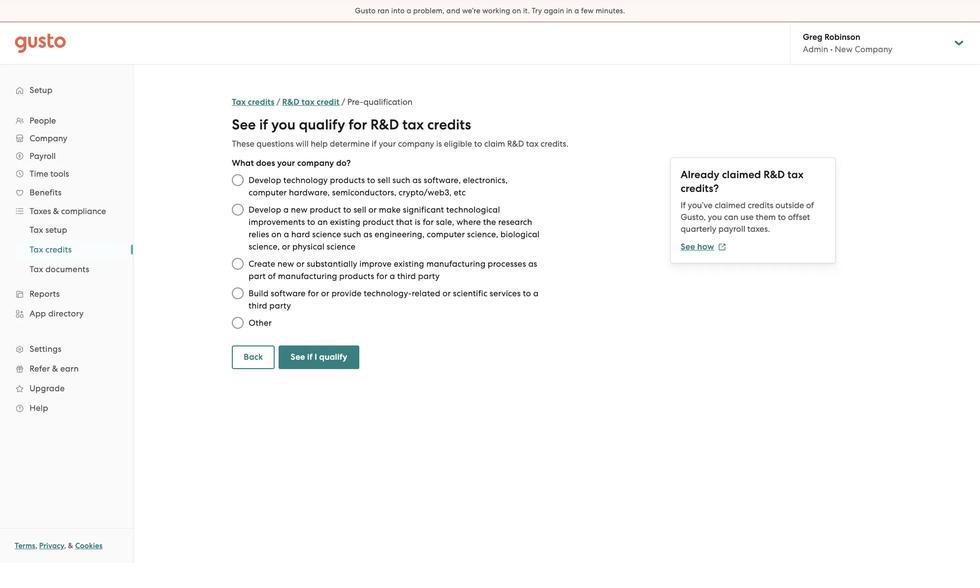 Task type: locate. For each thing, give the bounding box(es) containing it.
for right the software
[[308, 288, 319, 298]]

cookies button
[[75, 540, 103, 552]]

benefits
[[30, 188, 62, 197]]

0 horizontal spatial of
[[268, 271, 276, 281]]

you left can at the top of the page
[[708, 212, 722, 222]]

to up semiconductors,
[[367, 175, 375, 185]]

engineering,
[[375, 229, 425, 239]]

0 vertical spatial qualify
[[299, 116, 345, 133]]

tax credits link down tax setup "link"
[[18, 241, 123, 258]]

manufacturing
[[426, 259, 486, 269], [278, 271, 337, 281]]

privacy
[[39, 542, 64, 550]]

0 vertical spatial manufacturing
[[426, 259, 486, 269]]

pre-
[[347, 97, 364, 107]]

if right determine
[[372, 139, 377, 149]]

company down people
[[30, 133, 67, 143]]

improve
[[360, 259, 392, 269]]

company up the technology on the top
[[297, 158, 334, 168]]

1 develop from the top
[[249, 175, 281, 185]]

Other radio
[[227, 312, 249, 334]]

will
[[296, 139, 309, 149]]

a right services
[[533, 288, 539, 298]]

& left cookies
[[68, 542, 73, 550]]

see inside "button"
[[291, 352, 305, 362]]

0 vertical spatial see
[[232, 116, 256, 133]]

r&d
[[282, 97, 300, 107], [370, 116, 399, 133], [507, 139, 524, 149], [764, 168, 785, 181]]

taxes & compliance button
[[10, 202, 123, 220]]

or left provide
[[321, 288, 329, 298]]

qualify inside see if i qualify "button"
[[319, 352, 347, 362]]

r&d left credit in the left top of the page
[[282, 97, 300, 107]]

credits up the eligible
[[427, 116, 471, 133]]

0 horizontal spatial sell
[[354, 205, 366, 215]]

1 vertical spatial sell
[[354, 205, 366, 215]]

0 horizontal spatial company
[[30, 133, 67, 143]]

1 vertical spatial tax credits link
[[18, 241, 123, 258]]

2 vertical spatial as
[[528, 259, 537, 269]]

1 horizontal spatial see
[[291, 352, 305, 362]]

a up technology- on the left
[[390, 271, 395, 281]]

0 horizontal spatial as
[[363, 229, 372, 239]]

products up provide
[[339, 271, 374, 281]]

0 vertical spatial third
[[397, 271, 416, 281]]

1 vertical spatial products
[[339, 271, 374, 281]]

1 vertical spatial &
[[52, 364, 58, 374]]

qualify
[[299, 116, 345, 133], [319, 352, 347, 362]]

it.
[[523, 6, 530, 15]]

0 vertical spatial &
[[53, 206, 59, 216]]

products inside create new or substantially improve existing manufacturing processes as part of manufacturing products for a third party
[[339, 271, 374, 281]]

1 vertical spatial science,
[[249, 242, 280, 252]]

tax down tax credits
[[30, 264, 43, 274]]

can
[[724, 212, 738, 222]]

if inside see if i qualify "button"
[[307, 352, 313, 362]]

claimed up can at the top of the page
[[715, 200, 746, 210]]

2 list from the top
[[0, 220, 133, 279]]

0 horizontal spatial third
[[249, 301, 267, 311]]

a right into
[[407, 6, 411, 15]]

tax up outside
[[788, 168, 804, 181]]

0 vertical spatial company
[[855, 44, 893, 54]]

party down the software
[[269, 301, 291, 311]]

1 vertical spatial existing
[[394, 259, 424, 269]]

0 vertical spatial sell
[[378, 175, 390, 185]]

0 horizontal spatial manufacturing
[[278, 271, 337, 281]]

robinson
[[825, 32, 860, 42]]

& left the earn
[[52, 364, 58, 374]]

1 horizontal spatial product
[[363, 217, 394, 227]]

1 vertical spatial see
[[681, 242, 695, 252]]

new inside create new or substantially improve existing manufacturing processes as part of manufacturing products for a third party
[[278, 259, 294, 269]]

party
[[418, 271, 440, 281], [269, 301, 291, 311]]

develop inside develop technology products to sell such as software, electronics, computer hardware, semiconductors, crypto/web3, etc
[[249, 175, 281, 185]]

products down do?
[[330, 175, 365, 185]]

2 horizontal spatial as
[[528, 259, 537, 269]]

into
[[391, 6, 405, 15]]

0 vertical spatial develop
[[249, 175, 281, 185]]

Develop technology products to sell such as software, electronics, computer hardware, semiconductors, crypto/web3, etc radio
[[227, 169, 249, 191]]

0 vertical spatial company
[[398, 139, 434, 149]]

sell up semiconductors,
[[378, 175, 390, 185]]

0 vertical spatial science
[[312, 229, 341, 239]]

tax credits link
[[232, 97, 275, 107], [18, 241, 123, 258]]

a
[[407, 6, 411, 15], [575, 6, 579, 15], [283, 205, 289, 215], [284, 229, 289, 239], [390, 271, 395, 281], [533, 288, 539, 298]]

tax up these
[[232, 97, 246, 107]]

setup
[[45, 225, 67, 235]]

software,
[[424, 175, 461, 185]]

tax credits link up these
[[232, 97, 275, 107]]

science, down relies
[[249, 242, 280, 252]]

time
[[30, 169, 48, 179]]

0 horizontal spatial see
[[232, 116, 256, 133]]

your right determine
[[379, 139, 396, 149]]

sell down semiconductors,
[[354, 205, 366, 215]]

of inside create new or substantially improve existing manufacturing processes as part of manufacturing products for a third party
[[268, 271, 276, 281]]

1 vertical spatial of
[[268, 271, 276, 281]]

1 horizontal spatial party
[[418, 271, 440, 281]]

1 horizontal spatial company
[[398, 139, 434, 149]]

make
[[379, 205, 401, 215]]

& right taxes
[[53, 206, 59, 216]]

0 vertical spatial party
[[418, 271, 440, 281]]

to left an
[[307, 217, 315, 227]]

party up related
[[418, 271, 440, 281]]

company inside the greg robinson admin • new company
[[855, 44, 893, 54]]

people button
[[10, 112, 123, 129]]

on down improvements
[[271, 229, 282, 239]]

new right create
[[278, 259, 294, 269]]

2 develop from the top
[[249, 205, 281, 215]]

party inside build software for or provide technology-related or scientific services to a third party
[[269, 301, 291, 311]]

2 horizontal spatial see
[[681, 242, 695, 252]]

credits up tax documents
[[45, 245, 72, 255]]

if
[[259, 116, 268, 133], [372, 139, 377, 149], [307, 352, 313, 362]]

ran
[[378, 6, 389, 15]]

0 vertical spatial tax credits link
[[232, 97, 275, 107]]

develop down does
[[249, 175, 281, 185]]

list containing tax setup
[[0, 220, 133, 279]]

0 vertical spatial computer
[[249, 188, 287, 197]]

0 horizontal spatial /
[[277, 97, 280, 107]]

1 horizontal spatial science,
[[467, 229, 498, 239]]

1 horizontal spatial sell
[[378, 175, 390, 185]]

product down make
[[363, 217, 394, 227]]

provide
[[332, 288, 362, 298]]

claimed right 'already'
[[722, 168, 761, 181]]

science down an
[[312, 229, 341, 239]]

for down improve
[[377, 271, 388, 281]]

2 horizontal spatial if
[[372, 139, 377, 149]]

these questions will help determine if your company is eligible to claim r&d tax credits.
[[232, 139, 569, 149]]

/ left pre-
[[342, 97, 345, 107]]

qualify up help
[[299, 116, 345, 133]]

1 vertical spatial on
[[271, 229, 282, 239]]

you've
[[688, 200, 713, 210]]

develop
[[249, 175, 281, 185], [249, 205, 281, 215]]

such up substantially on the left top of page
[[343, 229, 361, 239]]

qualify right i
[[319, 352, 347, 362]]

list containing people
[[0, 112, 133, 418]]

semiconductors,
[[332, 188, 396, 197]]

1 / from the left
[[277, 97, 280, 107]]

a inside create new or substantially improve existing manufacturing processes as part of manufacturing products for a third party
[[390, 271, 395, 281]]

1 horizontal spatial manufacturing
[[426, 259, 486, 269]]

1 horizontal spatial on
[[512, 6, 521, 15]]

& for compliance
[[53, 206, 59, 216]]

0 horizontal spatial party
[[269, 301, 291, 311]]

1 horizontal spatial third
[[397, 271, 416, 281]]

1 horizontal spatial is
[[436, 139, 442, 149]]

claimed inside already claimed r&d tax credits?
[[722, 168, 761, 181]]

1 vertical spatial manufacturing
[[278, 271, 337, 281]]

0 vertical spatial of
[[806, 200, 814, 210]]

0 horizontal spatial if
[[259, 116, 268, 133]]

0 vertical spatial products
[[330, 175, 365, 185]]

third down build
[[249, 301, 267, 311]]

as up improve
[[363, 229, 372, 239]]

0 vertical spatial existing
[[330, 217, 361, 227]]

to right services
[[523, 288, 531, 298]]

1 horizontal spatial if
[[307, 352, 313, 362]]

try
[[532, 6, 542, 15]]

manufacturing up scientific at the left bottom
[[426, 259, 486, 269]]

on left "it." at right
[[512, 6, 521, 15]]

qualify for i
[[319, 352, 347, 362]]

develop for develop technology products to sell such as software, electronics, computer hardware, semiconductors, crypto/web3, etc
[[249, 175, 281, 185]]

1 vertical spatial company
[[30, 133, 67, 143]]

such up crypto/web3,
[[393, 175, 410, 185]]

is inside develop a new product to sell or make significant technological improvements to an existing product that is for sale, where the research relies on a hard science such as engineering, computer science, biological science, or physical science
[[415, 217, 421, 227]]

existing down engineering,
[[394, 259, 424, 269]]

gusto ran into a problem, and we're working on it. try again in a few minutes.
[[355, 6, 625, 15]]

documents
[[45, 264, 89, 274]]

0 horizontal spatial computer
[[249, 188, 287, 197]]

gusto navigation element
[[0, 64, 133, 434]]

1 horizontal spatial ,
[[64, 542, 66, 550]]

manufacturing up the software
[[278, 271, 337, 281]]

settings link
[[10, 340, 123, 358]]

or down physical in the top left of the page
[[296, 259, 305, 269]]

a right in
[[575, 6, 579, 15]]

a inside build software for or provide technology-related or scientific services to a third party
[[533, 288, 539, 298]]

/ left r&d tax credit link
[[277, 97, 280, 107]]

how
[[697, 242, 714, 252]]

1 vertical spatial party
[[269, 301, 291, 311]]

0 vertical spatial claimed
[[722, 168, 761, 181]]

cookies
[[75, 542, 103, 550]]

see
[[232, 116, 256, 133], [681, 242, 695, 252], [291, 352, 305, 362]]

taxes.
[[747, 224, 770, 234]]

1 vertical spatial computer
[[427, 229, 465, 239]]

to
[[474, 139, 482, 149], [367, 175, 375, 185], [343, 205, 351, 215], [778, 212, 786, 222], [307, 217, 315, 227], [523, 288, 531, 298]]

1 vertical spatial such
[[343, 229, 361, 239]]

other
[[249, 318, 272, 328]]

if left i
[[307, 352, 313, 362]]

new down hardware,
[[291, 205, 308, 215]]

upgrade
[[30, 384, 65, 393]]

credits up questions
[[248, 97, 275, 107]]

1 vertical spatial company
[[297, 158, 334, 168]]

0 vertical spatial you
[[271, 116, 296, 133]]

party inside create new or substantially improve existing manufacturing processes as part of manufacturing products for a third party
[[418, 271, 440, 281]]

product up an
[[310, 205, 341, 215]]

,
[[35, 542, 37, 550], [64, 542, 66, 550]]

company right new
[[855, 44, 893, 54]]

1 horizontal spatial as
[[413, 175, 422, 185]]

0 vertical spatial new
[[291, 205, 308, 215]]

where
[[457, 217, 481, 227]]

0 vertical spatial if
[[259, 116, 268, 133]]

as right processes
[[528, 259, 537, 269]]

if for see if i qualify
[[307, 352, 313, 362]]

as inside create new or substantially improve existing manufacturing processes as part of manufacturing products for a third party
[[528, 259, 537, 269]]

& inside taxes & compliance dropdown button
[[53, 206, 59, 216]]

see for see how
[[681, 242, 695, 252]]

1 horizontal spatial company
[[855, 44, 893, 54]]

1 horizontal spatial existing
[[394, 259, 424, 269]]

claimed inside if you've claimed credits outside of gusto, you can use them to offset quarterly payroll taxes.
[[715, 200, 746, 210]]

2 vertical spatial see
[[291, 352, 305, 362]]

tax inside 'link'
[[30, 245, 43, 255]]

computer down does
[[249, 188, 287, 197]]

minutes.
[[596, 6, 625, 15]]

see left how
[[681, 242, 695, 252]]

list
[[0, 112, 133, 418], [0, 220, 133, 279]]

offset
[[788, 212, 810, 222]]

1 list from the top
[[0, 112, 133, 418]]

your
[[379, 139, 396, 149], [277, 158, 295, 168]]

credits up them
[[748, 200, 773, 210]]

& inside 'refer & earn' link
[[52, 364, 58, 374]]

qualify for you
[[299, 116, 345, 133]]

0 vertical spatial product
[[310, 205, 341, 215]]

1 vertical spatial develop
[[249, 205, 281, 215]]

is right that
[[415, 217, 421, 227]]

compliance
[[61, 206, 106, 216]]

again
[[544, 6, 564, 15]]

few
[[581, 6, 594, 15]]

your right does
[[277, 158, 295, 168]]

0 horizontal spatial such
[[343, 229, 361, 239]]

0 horizontal spatial is
[[415, 217, 421, 227]]

what
[[232, 158, 254, 168]]

to down outside
[[778, 212, 786, 222]]

1 , from the left
[[35, 542, 37, 550]]

0 horizontal spatial ,
[[35, 542, 37, 550]]

develop up improvements
[[249, 205, 281, 215]]

is left the eligible
[[436, 139, 442, 149]]

1 horizontal spatial tax credits link
[[232, 97, 275, 107]]

qualification
[[364, 97, 413, 107]]

1 horizontal spatial you
[[708, 212, 722, 222]]

taxes
[[30, 206, 51, 216]]

1 vertical spatial is
[[415, 217, 421, 227]]

1 vertical spatial as
[[363, 229, 372, 239]]

1 horizontal spatial of
[[806, 200, 814, 210]]

these
[[232, 139, 254, 149]]

0 horizontal spatial existing
[[330, 217, 361, 227]]

0 horizontal spatial you
[[271, 116, 296, 133]]

1 vertical spatial your
[[277, 158, 295, 168]]

1 horizontal spatial your
[[379, 139, 396, 149]]

company left the eligible
[[398, 139, 434, 149]]

0 vertical spatial on
[[512, 6, 521, 15]]

research
[[498, 217, 532, 227]]

1 vertical spatial third
[[249, 301, 267, 311]]

terms link
[[15, 542, 35, 550]]

tax down "tax setup"
[[30, 245, 43, 255]]

or inside create new or substantially improve existing manufacturing processes as part of manufacturing products for a third party
[[296, 259, 305, 269]]

1 vertical spatial product
[[363, 217, 394, 227]]

science, down the
[[467, 229, 498, 239]]

tax down taxes
[[30, 225, 43, 235]]

0 horizontal spatial on
[[271, 229, 282, 239]]

see up these
[[232, 116, 256, 133]]

upgrade link
[[10, 380, 123, 397]]

1 vertical spatial claimed
[[715, 200, 746, 210]]

0 horizontal spatial science,
[[249, 242, 280, 252]]

r&d right claim
[[507, 139, 524, 149]]

1 vertical spatial qualify
[[319, 352, 347, 362]]

see how link
[[681, 242, 726, 252]]

as up crypto/web3,
[[413, 175, 422, 185]]

to left claim
[[474, 139, 482, 149]]

existing
[[330, 217, 361, 227], [394, 259, 424, 269]]

see left i
[[291, 352, 305, 362]]

claim
[[484, 139, 505, 149]]

physical
[[292, 242, 325, 252]]

third
[[397, 271, 416, 281], [249, 301, 267, 311]]

, left cookies
[[64, 542, 66, 550]]

for down significant
[[423, 217, 434, 227]]

third up technology- on the left
[[397, 271, 416, 281]]

computer down sale, at the top of the page
[[427, 229, 465, 239]]

develop inside develop a new product to sell or make significant technological improvements to an existing product that is for sale, where the research relies on a hard science such as engineering, computer science, biological science, or physical science
[[249, 205, 281, 215]]

build
[[249, 288, 269, 298]]

third inside build software for or provide technology-related or scientific services to a third party
[[249, 301, 267, 311]]

third inside create new or substantially improve existing manufacturing processes as part of manufacturing products for a third party
[[397, 271, 416, 281]]

see for see if i qualify
[[291, 352, 305, 362]]

r&d up outside
[[764, 168, 785, 181]]

1 vertical spatial new
[[278, 259, 294, 269]]

0 horizontal spatial company
[[297, 158, 334, 168]]

science,
[[467, 229, 498, 239], [249, 242, 280, 252]]

use
[[741, 212, 754, 222]]

tax inside "link"
[[30, 225, 43, 235]]

quarterly
[[681, 224, 716, 234]]

you up questions
[[271, 116, 296, 133]]

tax left credit in the left top of the page
[[302, 97, 315, 107]]

of up offset
[[806, 200, 814, 210]]

greg robinson admin • new company
[[803, 32, 893, 54]]

science up substantially on the left top of page
[[327, 242, 356, 252]]

tax up these questions will help determine if your company is eligible to claim r&d tax credits.
[[403, 116, 424, 133]]

, left 'privacy' link
[[35, 542, 37, 550]]

existing right an
[[330, 217, 361, 227]]

1 horizontal spatial such
[[393, 175, 410, 185]]

setup link
[[10, 81, 123, 99]]

of right part
[[268, 271, 276, 281]]

1 vertical spatial you
[[708, 212, 722, 222]]

1 horizontal spatial computer
[[427, 229, 465, 239]]

already claimed r&d tax credits?
[[681, 168, 804, 195]]

2 vertical spatial if
[[307, 352, 313, 362]]

if up questions
[[259, 116, 268, 133]]

as inside develop technology products to sell such as software, electronics, computer hardware, semiconductors, crypto/web3, etc
[[413, 175, 422, 185]]



Task type: vqa. For each thing, say whether or not it's contained in the screenshot.
Select all employees to update to this work location along with the employee relocation date.
no



Task type: describe. For each thing, give the bounding box(es) containing it.
tax for tax documents
[[30, 264, 43, 274]]

and
[[446, 6, 460, 15]]

•
[[830, 44, 833, 54]]

etc
[[454, 188, 466, 197]]

1 vertical spatial science
[[327, 242, 356, 252]]

directory
[[48, 309, 84, 319]]

for inside build software for or provide technology-related or scientific services to a third party
[[308, 288, 319, 298]]

app directory
[[30, 309, 84, 319]]

to down semiconductors,
[[343, 205, 351, 215]]

biological
[[501, 229, 540, 239]]

hardware,
[[289, 188, 330, 197]]

setup
[[30, 85, 53, 95]]

company inside dropdown button
[[30, 133, 67, 143]]

gusto,
[[681, 212, 706, 222]]

questions
[[257, 139, 294, 149]]

existing inside develop a new product to sell or make significant technological improvements to an existing product that is for sale, where the research relies on a hard science such as engineering, computer science, biological science, or physical science
[[330, 217, 361, 227]]

hard
[[291, 229, 310, 239]]

see for see if you qualify for r&d tax credits
[[232, 116, 256, 133]]

of inside if you've claimed credits outside of gusto, you can use them to offset quarterly payroll taxes.
[[806, 200, 814, 210]]

credits.
[[541, 139, 569, 149]]

help
[[30, 403, 48, 413]]

r&d inside already claimed r&d tax credits?
[[764, 168, 785, 181]]

new
[[835, 44, 853, 54]]

if you've claimed credits outside of gusto, you can use them to offset quarterly payroll taxes.
[[681, 200, 814, 234]]

to inside develop technology products to sell such as software, electronics, computer hardware, semiconductors, crypto/web3, etc
[[367, 175, 375, 185]]

electronics,
[[463, 175, 508, 185]]

such inside develop a new product to sell or make significant technological improvements to an existing product that is for sale, where the research relies on a hard science such as engineering, computer science, biological science, or physical science
[[343, 229, 361, 239]]

develop for develop a new product to sell or make significant technological improvements to an existing product that is for sale, where the research relies on a hard science such as engineering, computer science, biological science, or physical science
[[249, 205, 281, 215]]

payroll
[[30, 151, 56, 161]]

refer & earn link
[[10, 360, 123, 378]]

part
[[249, 271, 266, 281]]

refer
[[30, 364, 50, 374]]

see if you qualify for r&d tax credits
[[232, 116, 471, 133]]

relies
[[249, 229, 269, 239]]

home image
[[15, 33, 66, 53]]

tax left "credits."
[[526, 139, 539, 149]]

2 , from the left
[[64, 542, 66, 550]]

help link
[[10, 399, 123, 417]]

for inside create new or substantially improve existing manufacturing processes as part of manufacturing products for a third party
[[377, 271, 388, 281]]

sell inside develop technology products to sell such as software, electronics, computer hardware, semiconductors, crypto/web3, etc
[[378, 175, 390, 185]]

an
[[318, 217, 328, 227]]

payroll button
[[10, 147, 123, 165]]

on inside develop a new product to sell or make significant technological improvements to an existing product that is for sale, where the research relies on a hard science such as engineering, computer science, biological science, or physical science
[[271, 229, 282, 239]]

services
[[490, 288, 521, 298]]

tax credits
[[30, 245, 72, 255]]

technology-
[[364, 288, 412, 298]]

back button
[[232, 346, 275, 369]]

for inside develop a new product to sell or make significant technological improvements to an existing product that is for sale, where the research relies on a hard science such as engineering, computer science, biological science, or physical science
[[423, 217, 434, 227]]

reports link
[[10, 285, 123, 303]]

develop technology products to sell such as software, electronics, computer hardware, semiconductors, crypto/web3, etc
[[249, 175, 508, 197]]

that
[[396, 217, 413, 227]]

a left hard
[[284, 229, 289, 239]]

credits inside gusto navigation element
[[45, 245, 72, 255]]

what does your company do?
[[232, 158, 351, 168]]

credit
[[317, 97, 340, 107]]

sell inside develop a new product to sell or make significant technological improvements to an existing product that is for sale, where the research relies on a hard science such as engineering, computer science, biological science, or physical science
[[354, 205, 366, 215]]

gusto
[[355, 6, 376, 15]]

see how
[[681, 242, 714, 252]]

i
[[315, 352, 317, 362]]

Develop a new product to sell or make significant technological improvements to an existing product that is for sale, where the research relies on a hard science such as engineering, computer science, biological science, or physical science radio
[[227, 199, 249, 221]]

tax for tax credits
[[30, 245, 43, 255]]

terms , privacy , & cookies
[[15, 542, 103, 550]]

processes
[[488, 259, 526, 269]]

tax for tax setup
[[30, 225, 43, 235]]

privacy link
[[39, 542, 64, 550]]

determine
[[330, 139, 370, 149]]

in
[[566, 6, 573, 15]]

existing inside create new or substantially improve existing manufacturing processes as part of manufacturing products for a third party
[[394, 259, 424, 269]]

time tools
[[30, 169, 69, 179]]

if for see if you qualify for r&d tax credits
[[259, 116, 268, 133]]

substantially
[[307, 259, 357, 269]]

new inside develop a new product to sell or make significant technological improvements to an existing product that is for sale, where the research relies on a hard science such as engineering, computer science, biological science, or physical science
[[291, 205, 308, 215]]

them
[[756, 212, 776, 222]]

technological
[[446, 205, 500, 215]]

scientific
[[453, 288, 488, 298]]

greg
[[803, 32, 823, 42]]

do?
[[336, 158, 351, 168]]

crypto/web3,
[[399, 188, 452, 197]]

as inside develop a new product to sell or make significant technological improvements to an existing product that is for sale, where the research relies on a hard science such as engineering, computer science, biological science, or physical science
[[363, 229, 372, 239]]

or left make
[[369, 205, 377, 215]]

0 vertical spatial is
[[436, 139, 442, 149]]

create new or substantially improve existing manufacturing processes as part of manufacturing products for a third party
[[249, 259, 537, 281]]

admin
[[803, 44, 828, 54]]

r&d down the qualification
[[370, 116, 399, 133]]

app
[[30, 309, 46, 319]]

or left physical in the top left of the page
[[282, 242, 290, 252]]

0 vertical spatial science,
[[467, 229, 498, 239]]

to inside build software for or provide technology-related or scientific services to a third party
[[523, 288, 531, 298]]

already
[[681, 168, 720, 181]]

tax setup link
[[18, 221, 123, 239]]

significant
[[403, 205, 444, 215]]

Create new or substantially improve existing manufacturing processes as part of manufacturing products for a third party radio
[[227, 253, 249, 275]]

help
[[311, 139, 328, 149]]

computer inside develop a new product to sell or make significant technological improvements to an existing product that is for sale, where the research relies on a hard science such as engineering, computer science, biological science, or physical science
[[427, 229, 465, 239]]

a up improvements
[[283, 205, 289, 215]]

1 vertical spatial if
[[372, 139, 377, 149]]

create
[[249, 259, 275, 269]]

software
[[271, 288, 306, 298]]

or right related
[[443, 288, 451, 298]]

such inside develop technology products to sell such as software, electronics, computer hardware, semiconductors, crypto/web3, etc
[[393, 175, 410, 185]]

people
[[30, 116, 56, 126]]

you inside if you've claimed credits outside of gusto, you can use them to offset quarterly payroll taxes.
[[708, 212, 722, 222]]

tax documents
[[30, 264, 89, 274]]

0 horizontal spatial product
[[310, 205, 341, 215]]

0 vertical spatial your
[[379, 139, 396, 149]]

to inside if you've claimed credits outside of gusto, you can use them to offset quarterly payroll taxes.
[[778, 212, 786, 222]]

0 horizontal spatial tax credits link
[[18, 241, 123, 258]]

credits inside if you've claimed credits outside of gusto, you can use them to offset quarterly payroll taxes.
[[748, 200, 773, 210]]

& for earn
[[52, 364, 58, 374]]

problem,
[[413, 6, 445, 15]]

computer inside develop technology products to sell such as software, electronics, computer hardware, semiconductors, crypto/web3, etc
[[249, 188, 287, 197]]

does
[[256, 158, 275, 168]]

taxes & compliance
[[30, 206, 106, 216]]

products inside develop technology products to sell such as software, electronics, computer hardware, semiconductors, crypto/web3, etc
[[330, 175, 365, 185]]

for up determine
[[349, 116, 367, 133]]

back
[[244, 352, 263, 362]]

build software for or provide technology-related or scientific services to a third party
[[249, 288, 539, 311]]

Build software for or provide technology-related or scientific services to a third party radio
[[227, 283, 249, 304]]

tools
[[50, 169, 69, 179]]

terms
[[15, 542, 35, 550]]

technology
[[283, 175, 328, 185]]

eligible
[[444, 139, 472, 149]]

tax for tax credits / r&d tax credit / pre-qualification
[[232, 97, 246, 107]]

2 / from the left
[[342, 97, 345, 107]]

settings
[[30, 344, 61, 354]]

see if i qualify button
[[279, 346, 359, 369]]

tax inside already claimed r&d tax credits?
[[788, 168, 804, 181]]

refer & earn
[[30, 364, 79, 374]]

2 vertical spatial &
[[68, 542, 73, 550]]

time tools button
[[10, 165, 123, 183]]

benefits link
[[10, 184, 123, 201]]

r&d tax credit link
[[282, 97, 340, 107]]

improvements
[[249, 217, 305, 227]]



